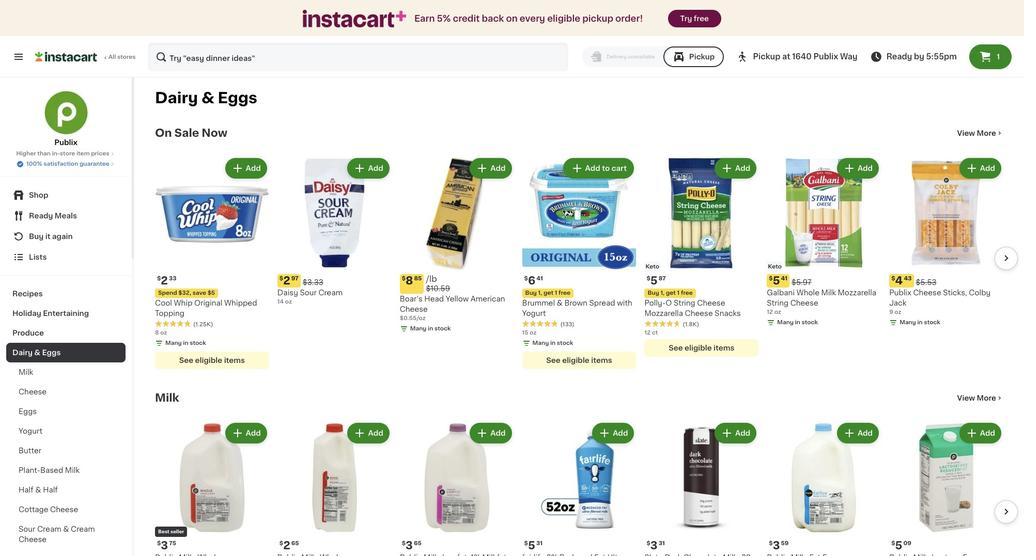 Task type: vqa. For each thing, say whether or not it's contained in the screenshot.


Task type: describe. For each thing, give the bounding box(es) containing it.
1 for 5
[[677, 290, 680, 296]]

cool
[[155, 300, 172, 307]]

$ for $ 3 75
[[157, 541, 161, 547]]

buy it again
[[29, 233, 73, 240]]

product group containing 4
[[889, 156, 1004, 329]]

$ for $ 2 97
[[280, 276, 283, 282]]

$ 5 41
[[769, 275, 788, 286]]

pickup for pickup
[[689, 53, 715, 60]]

ready for ready by 5:55pm
[[887, 53, 912, 60]]

65 for 3
[[414, 541, 422, 547]]

100%
[[26, 161, 42, 167]]

$4.43 original price: $5.53 element
[[889, 274, 1004, 288]]

oz down topping
[[160, 330, 167, 336]]

publix cheese sticks, colby jack 9 oz
[[889, 289, 991, 315]]

free for 6
[[559, 290, 571, 296]]

4
[[895, 275, 903, 286]]

$5.97
[[792, 279, 812, 286]]

order!
[[616, 14, 643, 23]]

now
[[202, 128, 227, 139]]

1, for 6
[[538, 290, 542, 296]]

items for 6
[[591, 357, 612, 364]]

butter
[[19, 448, 41, 455]]

cheese up (1.8k)
[[685, 310, 713, 317]]

publix inside popup button
[[814, 53, 838, 60]]

try
[[680, 15, 692, 22]]

view for 3
[[957, 395, 975, 402]]

view more link for 3
[[957, 393, 1004, 404]]

$ 6 41
[[524, 275, 543, 286]]

eligible right every
[[547, 14, 580, 23]]

by
[[914, 53, 925, 60]]

$ for $ 3 65
[[402, 541, 406, 547]]

ready meals button
[[6, 206, 126, 226]]

american
[[471, 296, 505, 303]]

oz inside galbani whole milk mozzarella string cheese 12 oz
[[775, 309, 781, 315]]

colby
[[969, 289, 991, 297]]

produce
[[12, 330, 44, 337]]

daisy sour cream 14 oz
[[277, 289, 343, 305]]

produce link
[[6, 324, 126, 343]]

ready for ready meals
[[29, 212, 53, 220]]

0 horizontal spatial dairy & eggs
[[12, 349, 61, 357]]

1 vertical spatial 12
[[645, 330, 651, 336]]

milk inside galbani whole milk mozzarella string cheese 12 oz
[[821, 289, 836, 297]]

it
[[45, 233, 50, 240]]

41 for 5
[[781, 276, 788, 282]]

1 horizontal spatial milk link
[[155, 392, 179, 405]]

31 for 3
[[659, 541, 665, 547]]

entertaining
[[43, 310, 89, 317]]

plant-
[[19, 467, 40, 474]]

sticks,
[[943, 289, 967, 297]]

in down brummel
[[550, 341, 556, 346]]

best seller
[[158, 530, 184, 534]]

$ 3 75
[[157, 540, 176, 551]]

see for 6
[[546, 357, 561, 364]]

in-
[[52, 151, 60, 157]]

oz inside daisy sour cream 14 oz
[[285, 299, 292, 305]]

see eligible items for 2
[[179, 357, 245, 364]]

buy inside buy it again link
[[29, 233, 44, 240]]

$ for $ 4 43
[[892, 276, 895, 282]]

0 vertical spatial dairy & eggs
[[155, 90, 257, 105]]

instacart logo image
[[35, 51, 97, 63]]

100% satisfaction guarantee button
[[16, 158, 116, 168]]

items for 2
[[224, 357, 245, 364]]

string inside galbani whole milk mozzarella string cheese 12 oz
[[767, 300, 789, 307]]

3 for $ 3 65
[[406, 540, 413, 551]]

on sale now
[[155, 128, 227, 139]]

100% satisfaction guarantee
[[26, 161, 110, 167]]

based
[[40, 467, 63, 474]]

meals
[[55, 212, 77, 220]]

plant-based milk
[[19, 467, 80, 474]]

(133)
[[561, 322, 575, 328]]

try free
[[680, 15, 709, 22]]

15
[[522, 330, 528, 336]]

boar's
[[400, 296, 423, 303]]

87
[[659, 276, 666, 282]]

service type group
[[582, 47, 724, 67]]

shop link
[[6, 185, 126, 206]]

see eligible items button for 5
[[645, 339, 759, 357]]

5 for $ 5 09
[[895, 540, 903, 551]]

see eligible items for 6
[[546, 357, 612, 364]]

stock for whole
[[802, 320, 818, 326]]

items for 5
[[714, 345, 735, 352]]

view more for 3
[[957, 395, 996, 402]]

ready by 5:55pm link
[[870, 51, 957, 63]]

item
[[76, 151, 90, 157]]

many in stock for 8
[[410, 326, 451, 332]]

0 vertical spatial milk link
[[6, 363, 126, 382]]

yogurt link
[[6, 422, 126, 441]]

publix for publix
[[54, 139, 77, 146]]

every
[[520, 14, 545, 23]]

$ 5 31
[[524, 540, 543, 551]]

$ for $ 3 31
[[647, 541, 651, 547]]

item carousel region for on sale now
[[141, 152, 1018, 376]]

higher
[[16, 151, 36, 157]]

$0.55/oz
[[400, 316, 426, 322]]

see eligible items for 5
[[669, 345, 735, 352]]

sour cream & cream cheese link
[[6, 520, 126, 550]]

65 for 2
[[291, 541, 299, 547]]

whole
[[797, 289, 820, 297]]

41 for 6
[[537, 276, 543, 282]]

see eligible items button for 6
[[522, 352, 636, 369]]

$ 8 85 /lb $10.59 boar's head yellow american cheese $0.55/oz
[[400, 275, 505, 322]]

get for 5
[[666, 290, 676, 296]]

cool whip original whipped topping
[[155, 300, 257, 317]]

keto for polly-o string cheese mozzarella cheese snacks
[[646, 264, 660, 270]]

sour inside daisy sour cream 14 oz
[[300, 289, 317, 297]]

0 horizontal spatial dairy
[[12, 349, 33, 357]]

seller
[[170, 530, 184, 534]]

0 horizontal spatial 8
[[155, 330, 159, 336]]

best
[[158, 530, 169, 534]]

lists
[[29, 254, 47, 261]]

$ 3 59
[[769, 540, 789, 551]]

$ for $ 5 41
[[769, 276, 773, 282]]

higher than in-store item prices link
[[16, 150, 116, 158]]

$5.41 original price: $5.97 element
[[767, 274, 881, 288]]

buy it again link
[[6, 226, 126, 247]]

satisfaction
[[43, 161, 78, 167]]

ready meals link
[[6, 206, 126, 226]]

cottage cheese link
[[6, 500, 126, 520]]

ready by 5:55pm
[[887, 53, 957, 60]]

more for buy 1, get 1 free
[[977, 130, 996, 137]]

half & half link
[[6, 481, 126, 500]]

publix logo image
[[43, 90, 89, 135]]

original
[[194, 300, 222, 307]]

buy for 5
[[648, 290, 659, 296]]

$ for $ 2 33
[[157, 276, 161, 282]]

59
[[781, 541, 789, 547]]

eligible for 5
[[685, 345, 712, 352]]

many for cheese
[[900, 320, 916, 326]]

14
[[277, 299, 284, 305]]

view more link for buy 1, get 1 free
[[957, 128, 1004, 139]]

galbani
[[767, 289, 795, 297]]

$ for $ 8 85 /lb $10.59 boar's head yellow american cheese $0.55/oz
[[402, 276, 406, 282]]

cheese inside cheese link
[[19, 389, 47, 396]]

8 inside $ 8 85 /lb $10.59 boar's head yellow american cheese $0.55/oz
[[406, 275, 413, 286]]

get for 6
[[544, 290, 554, 296]]

credit
[[453, 14, 480, 23]]

mozzarella inside galbani whole milk mozzarella string cheese 12 oz
[[838, 289, 877, 297]]

see for 2
[[179, 357, 193, 364]]

cheese up "snacks"
[[697, 300, 725, 307]]

at
[[783, 53, 790, 60]]

back
[[482, 14, 504, 23]]

spend $32, save $5
[[158, 290, 215, 296]]

all
[[109, 54, 116, 60]]

product group containing 8
[[400, 156, 514, 336]]

all stores
[[109, 54, 136, 60]]

butter link
[[6, 441, 126, 461]]

2 half from the left
[[43, 487, 58, 494]]

1 button
[[970, 44, 1012, 69]]

galbani whole milk mozzarella string cheese 12 oz
[[767, 289, 877, 315]]

3 for $ 3 59
[[773, 540, 780, 551]]

$32,
[[178, 290, 191, 296]]

earn 5% credit back on every eligible pickup order!
[[414, 14, 643, 23]]

$ 3 65
[[402, 540, 422, 551]]

1 for 6
[[555, 290, 557, 296]]

many in stock down "(133)"
[[533, 341, 573, 346]]

topping
[[155, 310, 184, 317]]

shop
[[29, 192, 48, 199]]



Task type: locate. For each thing, give the bounding box(es) containing it.
2 horizontal spatial cream
[[319, 289, 343, 297]]

cream down cottage cheese
[[37, 526, 61, 533]]

see eligible items down (1.8k)
[[669, 345, 735, 352]]

1 horizontal spatial publix
[[814, 53, 838, 60]]

eligible down (1.8k)
[[685, 345, 712, 352]]

2 31 from the left
[[659, 541, 665, 547]]

0 horizontal spatial 31
[[536, 541, 543, 547]]

43
[[904, 276, 912, 282]]

41 inside the $ 6 41
[[537, 276, 543, 282]]

yogurt down brummel
[[522, 310, 546, 317]]

1 horizontal spatial 8
[[406, 275, 413, 286]]

1 horizontal spatial eggs
[[42, 349, 61, 357]]

store
[[60, 151, 75, 157]]

item carousel region containing 3
[[141, 417, 1018, 557]]

oz right 15
[[530, 330, 537, 336]]

2 horizontal spatial 1
[[997, 53, 1000, 60]]

brummel
[[522, 300, 555, 307]]

41 right 6
[[537, 276, 543, 282]]

pickup
[[753, 53, 781, 60], [689, 53, 715, 60]]

1 horizontal spatial see eligible items
[[546, 357, 612, 364]]

yogurt up "butter" at the left bottom
[[19, 428, 42, 435]]

0 vertical spatial yogurt
[[522, 310, 546, 317]]

5%
[[437, 14, 451, 23]]

$ inside the $ 6 41
[[524, 276, 528, 282]]

0 vertical spatial item carousel region
[[141, 152, 1018, 376]]

$ inside "$ 5 87"
[[647, 276, 651, 282]]

& inside the 'brummel & brown spread with yogurt'
[[557, 300, 563, 307]]

1 vertical spatial dairy & eggs
[[12, 349, 61, 357]]

oz down galbani
[[775, 309, 781, 315]]

0 horizontal spatial publix
[[54, 139, 77, 146]]

5 for $ 5 87
[[651, 275, 658, 286]]

many down 8 oz
[[165, 340, 182, 346]]

31 inside $ 3 31
[[659, 541, 665, 547]]

& inside half & half link
[[35, 487, 41, 494]]

dairy & eggs link
[[6, 343, 126, 363]]

2 3 from the left
[[406, 540, 413, 551]]

publix up "store"
[[54, 139, 77, 146]]

65 inside $ 3 65
[[414, 541, 422, 547]]

2 view more link from the top
[[957, 393, 1004, 404]]

cheese down $5.53
[[913, 289, 941, 297]]

1 horizontal spatial 1
[[677, 290, 680, 296]]

dairy & eggs up now
[[155, 90, 257, 105]]

$ inside $ 8 85 /lb $10.59 boar's head yellow american cheese $0.55/oz
[[402, 276, 406, 282]]

mozzarella down $5.41 original price: $5.97 element at right
[[838, 289, 877, 297]]

41
[[537, 276, 543, 282], [781, 276, 788, 282]]

1 vertical spatial view more
[[957, 395, 996, 402]]

2 inside "element"
[[283, 275, 290, 286]]

1 horizontal spatial keto
[[768, 264, 782, 270]]

2 1, from the left
[[661, 290, 665, 296]]

see down (1.25k)
[[179, 357, 193, 364]]

0 vertical spatial 8
[[406, 275, 413, 286]]

whipped
[[224, 300, 257, 307]]

buy down 6
[[525, 290, 537, 296]]

free up 'brown'
[[559, 290, 571, 296]]

$ 4 43
[[892, 275, 912, 286]]

eggs link
[[6, 402, 126, 422]]

half
[[19, 487, 33, 494], [43, 487, 58, 494]]

stock for cheese
[[924, 320, 941, 326]]

stock down "(133)"
[[557, 341, 573, 346]]

pickup for pickup at 1640 publix way
[[753, 53, 781, 60]]

$ inside $ 2 65
[[280, 541, 283, 547]]

8 left 85 at the left of page
[[406, 275, 413, 286]]

0 horizontal spatial keto
[[646, 264, 660, 270]]

cream down cottage cheese link
[[71, 526, 95, 533]]

1 horizontal spatial string
[[767, 300, 789, 307]]

& inside sour cream & cream cheese
[[63, 526, 69, 533]]

$ for $ 6 41
[[524, 276, 528, 282]]

/lb
[[426, 275, 437, 283]]

many for whole
[[777, 320, 794, 326]]

half down plant-
[[19, 487, 33, 494]]

2 vertical spatial eggs
[[19, 408, 37, 416]]

& left 'brown'
[[557, 300, 563, 307]]

1 horizontal spatial ready
[[887, 53, 912, 60]]

09
[[904, 541, 912, 547]]

yogurt inside the 'brummel & brown spread with yogurt'
[[522, 310, 546, 317]]

more for 3
[[977, 395, 996, 402]]

view more link
[[957, 128, 1004, 139], [957, 393, 1004, 404]]

view more for buy 1, get 1 free
[[957, 130, 996, 137]]

publix link
[[43, 90, 89, 148]]

2 vertical spatial publix
[[889, 289, 912, 297]]

0 horizontal spatial ready
[[29, 212, 53, 220]]

$ for $ 5 09
[[892, 541, 895, 547]]

2 view from the top
[[957, 395, 975, 402]]

1 vertical spatial mozzarella
[[645, 310, 683, 317]]

0 vertical spatial ready
[[887, 53, 912, 60]]

cottage
[[19, 506, 48, 514]]

in for cheese
[[918, 320, 923, 326]]

cheese inside $ 8 85 /lb $10.59 boar's head yellow american cheese $0.55/oz
[[400, 306, 428, 313]]

1 view more from the top
[[957, 130, 996, 137]]

1 vertical spatial publix
[[54, 139, 77, 146]]

oz inside publix cheese sticks, colby jack 9 oz
[[895, 309, 902, 315]]

1 string from the left
[[674, 300, 695, 307]]

recipes link
[[6, 284, 126, 304]]

dairy & eggs down produce
[[12, 349, 61, 357]]

see down "(133)"
[[546, 357, 561, 364]]

cheese inside publix cheese sticks, colby jack 9 oz
[[913, 289, 941, 297]]

★★★★★
[[155, 320, 191, 328], [155, 320, 191, 328], [522, 320, 558, 328], [522, 320, 558, 328], [645, 320, 681, 328], [645, 320, 681, 328]]

1, up brummel
[[538, 290, 542, 296]]

1 more from the top
[[977, 130, 996, 137]]

eggs up now
[[218, 90, 257, 105]]

$ for $ 5 87
[[647, 276, 651, 282]]

31 for 5
[[536, 541, 543, 547]]

0 horizontal spatial yogurt
[[19, 428, 42, 435]]

stock down head on the bottom left of page
[[435, 326, 451, 332]]

1 horizontal spatial sour
[[300, 289, 317, 297]]

3 for $ 3 31
[[651, 540, 658, 551]]

$ inside $ 5 31
[[524, 541, 528, 547]]

0 vertical spatial view
[[957, 130, 975, 137]]

see
[[669, 345, 683, 352], [179, 357, 193, 364], [546, 357, 561, 364]]

view for buy 1, get 1 free
[[957, 130, 975, 137]]

ready left by
[[887, 53, 912, 60]]

sour down cottage
[[19, 526, 35, 533]]

0 vertical spatial dairy
[[155, 90, 198, 105]]

see for 5
[[669, 345, 683, 352]]

1 horizontal spatial items
[[591, 357, 612, 364]]

item carousel region containing 2
[[141, 152, 1018, 376]]

o
[[666, 300, 672, 307]]

15 oz
[[522, 330, 537, 336]]

65
[[291, 541, 299, 547], [414, 541, 422, 547]]

1 vertical spatial sour
[[19, 526, 35, 533]]

many for 8
[[410, 326, 427, 332]]

milk
[[821, 289, 836, 297], [19, 369, 33, 376], [155, 393, 179, 404], [65, 467, 80, 474]]

stock down publix cheese sticks, colby jack 9 oz
[[924, 320, 941, 326]]

0 horizontal spatial mozzarella
[[645, 310, 683, 317]]

get up o
[[666, 290, 676, 296]]

2 65 from the left
[[414, 541, 422, 547]]

buy 1, get 1 free for 6
[[525, 290, 571, 296]]

2 horizontal spatial see
[[669, 345, 683, 352]]

2 buy 1, get 1 free from the left
[[648, 290, 693, 296]]

1 horizontal spatial mozzarella
[[838, 289, 877, 297]]

1 horizontal spatial cream
[[71, 526, 95, 533]]

many down $0.55/oz
[[410, 326, 427, 332]]

see eligible items button down (1.25k)
[[155, 352, 269, 369]]

oz right the '14'
[[285, 299, 292, 305]]

$ for $ 2 65
[[280, 541, 283, 547]]

1 vertical spatial yogurt
[[19, 428, 42, 435]]

$ inside $ 3 31
[[647, 541, 651, 547]]

holiday entertaining link
[[6, 304, 126, 324]]

$
[[157, 276, 161, 282], [280, 276, 283, 282], [402, 276, 406, 282], [524, 276, 528, 282], [647, 276, 651, 282], [769, 276, 773, 282], [892, 276, 895, 282], [157, 541, 161, 547], [280, 541, 283, 547], [402, 541, 406, 547], [524, 541, 528, 547], [647, 541, 651, 547], [769, 541, 773, 547], [892, 541, 895, 547]]

eggs down produce link in the left of the page
[[42, 349, 61, 357]]

mozzarella
[[838, 289, 877, 297], [645, 310, 683, 317]]

2 more from the top
[[977, 395, 996, 402]]

eligible down (1.25k)
[[195, 357, 222, 364]]

0 vertical spatial more
[[977, 130, 996, 137]]

sour down $3.33
[[300, 289, 317, 297]]

string inside polly-o string cheese mozzarella cheese snacks
[[674, 300, 695, 307]]

2 horizontal spatial see eligible items button
[[645, 339, 759, 357]]

0 horizontal spatial eggs
[[19, 408, 37, 416]]

product group containing 6
[[522, 156, 636, 369]]

0 horizontal spatial pickup
[[689, 53, 715, 60]]

1 vertical spatial milk link
[[155, 392, 179, 405]]

$ 2 33
[[157, 275, 176, 286]]

2 keto from the left
[[768, 264, 782, 270]]

holiday
[[12, 310, 41, 317]]

5 for $ 5 41
[[773, 275, 780, 286]]

eligible
[[547, 14, 580, 23], [685, 345, 712, 352], [195, 357, 222, 364], [562, 357, 590, 364]]

0 horizontal spatial 12
[[645, 330, 651, 336]]

free
[[694, 15, 709, 22], [559, 290, 571, 296], [681, 290, 693, 296]]

string down galbani
[[767, 300, 789, 307]]

2 for cool whip original whipped topping
[[161, 275, 168, 286]]

0 vertical spatial eggs
[[218, 90, 257, 105]]

2 horizontal spatial publix
[[889, 289, 912, 297]]

1 vertical spatial view more link
[[957, 393, 1004, 404]]

many in stock down publix cheese sticks, colby jack 9 oz
[[900, 320, 941, 326]]

0 vertical spatial mozzarella
[[838, 289, 877, 297]]

2 item carousel region from the top
[[141, 417, 1018, 557]]

eligible for 6
[[562, 357, 590, 364]]

2 horizontal spatial buy
[[648, 290, 659, 296]]

pickup inside popup button
[[753, 53, 781, 60]]

0 vertical spatial 12
[[767, 309, 773, 315]]

polly-
[[645, 300, 666, 307]]

0 horizontal spatial 65
[[291, 541, 299, 547]]

$5
[[208, 290, 215, 296]]

2 horizontal spatial eggs
[[218, 90, 257, 105]]

item carousel region for milk
[[141, 417, 1018, 557]]

many down '15 oz' on the bottom
[[533, 341, 549, 346]]

1 horizontal spatial 31
[[659, 541, 665, 547]]

8 down topping
[[155, 330, 159, 336]]

buy 1, get 1 free up brummel
[[525, 290, 571, 296]]

4 3 from the left
[[773, 540, 780, 551]]

cream inside daisy sour cream 14 oz
[[319, 289, 343, 297]]

in down publix cheese sticks, colby jack 9 oz
[[918, 320, 923, 326]]

see eligible items down "(133)"
[[546, 357, 612, 364]]

get
[[544, 290, 554, 296], [666, 290, 676, 296]]

buy inside product group
[[525, 290, 537, 296]]

$3.33
[[303, 279, 323, 286]]

cheese up $0.55/oz
[[400, 306, 428, 313]]

pickup at 1640 publix way button
[[737, 42, 858, 71]]

yogurt
[[522, 310, 546, 317], [19, 428, 42, 435]]

2 for daisy sour cream
[[283, 275, 290, 286]]

product group
[[155, 156, 269, 369], [277, 156, 392, 306], [400, 156, 514, 336], [522, 156, 636, 369], [645, 156, 759, 357], [767, 156, 881, 329], [889, 156, 1004, 329], [155, 421, 269, 557], [277, 421, 392, 557], [400, 421, 514, 557], [522, 421, 636, 557], [645, 421, 759, 557], [767, 421, 881, 557], [889, 421, 1004, 557]]

see eligible items inside product group
[[546, 357, 612, 364]]

$10.59
[[426, 285, 450, 293]]

$ 5 87
[[647, 275, 666, 286]]

polly-o string cheese mozzarella cheese snacks
[[645, 300, 741, 317]]

1 buy 1, get 1 free from the left
[[525, 290, 571, 296]]

2 horizontal spatial free
[[694, 15, 709, 22]]

see eligible items down (1.25k)
[[179, 357, 245, 364]]

spend
[[158, 290, 177, 296]]

way
[[840, 53, 858, 60]]

cheese link
[[6, 382, 126, 402]]

(1.8k)
[[683, 322, 699, 328]]

0 horizontal spatial cream
[[37, 526, 61, 533]]

in for whole
[[795, 320, 800, 326]]

sale
[[174, 128, 199, 139]]

2 string from the left
[[767, 300, 789, 307]]

many in stock down $0.55/oz
[[410, 326, 451, 332]]

12 down galbani
[[767, 309, 773, 315]]

eggs up "butter" at the left bottom
[[19, 408, 37, 416]]

0 horizontal spatial milk link
[[6, 363, 126, 382]]

1 view more link from the top
[[957, 128, 1004, 139]]

cheese down whole in the right bottom of the page
[[791, 300, 819, 307]]

in down topping
[[183, 340, 188, 346]]

many in stock down (1.25k)
[[165, 340, 206, 346]]

0 horizontal spatial free
[[559, 290, 571, 296]]

cheese inside galbani whole milk mozzarella string cheese 12 oz
[[791, 300, 819, 307]]

$ for $ 3 59
[[769, 541, 773, 547]]

1640
[[792, 53, 812, 60]]

see eligible items button
[[645, 339, 759, 357], [155, 352, 269, 369], [522, 352, 636, 369]]

1 31 from the left
[[536, 541, 543, 547]]

in down head on the bottom left of page
[[428, 326, 433, 332]]

0 horizontal spatial 1
[[555, 290, 557, 296]]

dairy up the "sale"
[[155, 90, 198, 105]]

eligible inside product group
[[562, 357, 590, 364]]

0 horizontal spatial sour
[[19, 526, 35, 533]]

5 for $ 5 31
[[528, 540, 535, 551]]

free for 5
[[681, 290, 693, 296]]

0 horizontal spatial string
[[674, 300, 695, 307]]

dairy down produce
[[12, 349, 33, 357]]

see down (1.8k)
[[669, 345, 683, 352]]

41 up galbani
[[781, 276, 788, 282]]

cottage cheese
[[19, 506, 78, 514]]

5
[[651, 275, 658, 286], [773, 275, 780, 286], [528, 540, 535, 551], [895, 540, 903, 551]]

eligible for 2
[[195, 357, 222, 364]]

publix for publix cheese sticks, colby jack 9 oz
[[889, 289, 912, 297]]

ready inside dropdown button
[[29, 212, 53, 220]]

12 ct
[[645, 330, 658, 336]]

1 horizontal spatial 65
[[414, 541, 422, 547]]

1 horizontal spatial dairy
[[155, 90, 198, 105]]

& up now
[[201, 90, 214, 105]]

None search field
[[148, 42, 569, 71]]

stock down galbani whole milk mozzarella string cheese 12 oz
[[802, 320, 818, 326]]

buy for 6
[[525, 290, 537, 296]]

& down cottage cheese link
[[63, 526, 69, 533]]

0 vertical spatial view more link
[[957, 128, 1004, 139]]

$8.85 per pound original price: $10.59 element
[[400, 274, 514, 294]]

1, for 5
[[661, 290, 665, 296]]

0 vertical spatial sour
[[300, 289, 317, 297]]

1 vertical spatial view
[[957, 395, 975, 402]]

stock for 8
[[435, 326, 451, 332]]

see eligible items button down (1.8k)
[[645, 339, 759, 357]]

0 vertical spatial view more
[[957, 130, 996, 137]]

string right o
[[674, 300, 695, 307]]

$ inside $ 2 33
[[157, 276, 161, 282]]

brown
[[565, 300, 588, 307]]

1 horizontal spatial buy
[[525, 290, 537, 296]]

ready down shop
[[29, 212, 53, 220]]

0 horizontal spatial buy
[[29, 233, 44, 240]]

many in stock
[[777, 320, 818, 326], [900, 320, 941, 326], [410, 326, 451, 332], [165, 340, 206, 346], [533, 341, 573, 346]]

1 inside '1' "button"
[[997, 53, 1000, 60]]

cream down "$2.97 original price: $3.33" "element"
[[319, 289, 343, 297]]

1 view from the top
[[957, 130, 975, 137]]

buy 1, get 1 free up o
[[648, 290, 693, 296]]

1 3 from the left
[[161, 540, 168, 551]]

1 horizontal spatial pickup
[[753, 53, 781, 60]]

cheese up eggs 'link'
[[19, 389, 47, 396]]

1 horizontal spatial 41
[[781, 276, 788, 282]]

Search field
[[149, 43, 568, 70]]

oz right 9
[[895, 309, 902, 315]]

1 inside product group
[[555, 290, 557, 296]]

pickup inside button
[[689, 53, 715, 60]]

1 horizontal spatial 12
[[767, 309, 773, 315]]

in
[[795, 320, 800, 326], [918, 320, 923, 326], [428, 326, 433, 332], [183, 340, 188, 346], [550, 341, 556, 346]]

1 1, from the left
[[538, 290, 542, 296]]

see eligible items button for 2
[[155, 352, 269, 369]]

0 vertical spatial publix
[[814, 53, 838, 60]]

earn
[[414, 14, 435, 23]]

31 inside $ 5 31
[[536, 541, 543, 547]]

$ 3 31
[[647, 540, 665, 551]]

0 horizontal spatial see eligible items
[[179, 357, 245, 364]]

in down whole in the right bottom of the page
[[795, 320, 800, 326]]

sour cream & cream cheese
[[19, 526, 95, 544]]

2 view more from the top
[[957, 395, 996, 402]]

2 horizontal spatial see eligible items
[[669, 345, 735, 352]]

&
[[201, 90, 214, 105], [557, 300, 563, 307], [34, 349, 40, 357], [35, 487, 41, 494], [63, 526, 69, 533]]

31
[[536, 541, 543, 547], [659, 541, 665, 547]]

1, up polly-
[[661, 290, 665, 296]]

add
[[246, 165, 261, 172], [368, 165, 383, 172], [491, 165, 506, 172], [613, 165, 628, 172], [735, 165, 751, 172], [858, 165, 873, 172], [980, 165, 995, 172], [246, 430, 261, 437], [368, 430, 383, 437], [491, 430, 506, 437], [613, 430, 628, 437], [735, 430, 751, 437], [858, 430, 873, 437], [980, 430, 995, 437]]

3
[[161, 540, 168, 551], [406, 540, 413, 551], [651, 540, 658, 551], [773, 540, 780, 551]]

buy 1, get 1 free for 5
[[648, 290, 693, 296]]

see eligible items button down "(133)"
[[522, 352, 636, 369]]

whip
[[174, 300, 192, 307]]

free up polly-o string cheese mozzarella cheese snacks
[[681, 290, 693, 296]]

item carousel region
[[141, 152, 1018, 376], [141, 417, 1018, 557]]

$ inside the $ 5 41
[[769, 276, 773, 282]]

pickup down try free
[[689, 53, 715, 60]]

0 horizontal spatial buy 1, get 1 free
[[525, 290, 571, 296]]

get up brummel
[[544, 290, 554, 296]]

41 inside the $ 5 41
[[781, 276, 788, 282]]

$ inside "$ 4 43"
[[892, 276, 895, 282]]

6
[[528, 275, 536, 286]]

eggs
[[218, 90, 257, 105], [42, 349, 61, 357], [19, 408, 37, 416]]

express icon image
[[303, 10, 406, 27]]

$ inside "$ 5 09"
[[892, 541, 895, 547]]

33
[[169, 276, 176, 282]]

1 horizontal spatial see
[[546, 357, 561, 364]]

1 keto from the left
[[646, 264, 660, 270]]

$ for $ 5 31
[[524, 541, 528, 547]]

many
[[777, 320, 794, 326], [900, 320, 916, 326], [410, 326, 427, 332], [165, 340, 182, 346], [533, 341, 549, 346]]

mozzarella inside polly-o string cheese mozzarella cheese snacks
[[645, 310, 683, 317]]

2 horizontal spatial items
[[714, 345, 735, 352]]

buy up polly-
[[648, 290, 659, 296]]

eggs inside 'link'
[[19, 408, 37, 416]]

1 half from the left
[[19, 487, 33, 494]]

many in stock for cheese
[[900, 320, 941, 326]]

0 horizontal spatial 41
[[537, 276, 543, 282]]

1 get from the left
[[544, 290, 554, 296]]

1 vertical spatial 8
[[155, 330, 159, 336]]

0 horizontal spatial see
[[179, 357, 193, 364]]

1 65 from the left
[[291, 541, 299, 547]]

85
[[414, 276, 422, 282]]

sour inside sour cream & cream cheese
[[19, 526, 35, 533]]

1 horizontal spatial yogurt
[[522, 310, 546, 317]]

milk inside 'link'
[[65, 467, 80, 474]]

cheese inside sour cream & cream cheese
[[19, 536, 47, 544]]

free right try at the top
[[694, 15, 709, 22]]

half down plant-based milk
[[43, 487, 58, 494]]

1 horizontal spatial half
[[43, 487, 58, 494]]

0 horizontal spatial 1,
[[538, 290, 542, 296]]

1 horizontal spatial dairy & eggs
[[155, 90, 257, 105]]

cheese inside cottage cheese link
[[50, 506, 78, 514]]

with
[[617, 300, 632, 307]]

daisy
[[277, 289, 298, 297]]

sour
[[300, 289, 317, 297], [19, 526, 35, 533]]

3 for $ 3 75
[[161, 540, 168, 551]]

0 horizontal spatial half
[[19, 487, 33, 494]]

1 horizontal spatial buy 1, get 1 free
[[648, 290, 693, 296]]

publix left way at the right top of the page
[[814, 53, 838, 60]]

& down produce
[[34, 349, 40, 357]]

1 41 from the left
[[537, 276, 543, 282]]

in for 8
[[428, 326, 433, 332]]

many down galbani
[[777, 320, 794, 326]]

keto up the $ 5 41
[[768, 264, 782, 270]]

pickup left at
[[753, 53, 781, 60]]

$ inside $ 3 65
[[402, 541, 406, 547]]

2 get from the left
[[666, 290, 676, 296]]

12 left ct
[[645, 330, 651, 336]]

$2.97 original price: $3.33 element
[[277, 274, 392, 288]]

plant-based milk link
[[6, 461, 126, 481]]

eligible down "(133)"
[[562, 357, 590, 364]]

0 horizontal spatial see eligible items button
[[155, 352, 269, 369]]

mozzarella down o
[[645, 310, 683, 317]]

view
[[957, 130, 975, 137], [957, 395, 975, 402]]

1 vertical spatial ready
[[29, 212, 53, 220]]

many in stock for whole
[[777, 320, 818, 326]]

publix inside publix cheese sticks, colby jack 9 oz
[[889, 289, 912, 297]]

stock down (1.25k)
[[190, 340, 206, 346]]

3 3 from the left
[[651, 540, 658, 551]]

$ inside $ 2 97
[[280, 276, 283, 282]]

1 horizontal spatial get
[[666, 290, 676, 296]]

(1.25k)
[[193, 322, 213, 328]]

1 horizontal spatial see eligible items button
[[522, 352, 636, 369]]

keto for galbani whole milk mozzarella string cheese
[[768, 264, 782, 270]]

0 horizontal spatial items
[[224, 357, 245, 364]]

2 41 from the left
[[781, 276, 788, 282]]

than
[[37, 151, 51, 157]]

1 vertical spatial item carousel region
[[141, 417, 1018, 557]]

1 item carousel region from the top
[[141, 152, 1018, 376]]

& up cottage
[[35, 487, 41, 494]]

cheese down half & half link
[[50, 506, 78, 514]]

& inside dairy & eggs link
[[34, 349, 40, 357]]

pickup
[[583, 14, 613, 23]]

buy left it
[[29, 233, 44, 240]]

stores
[[117, 54, 136, 60]]

0 horizontal spatial get
[[544, 290, 554, 296]]

$ inside $ 3 59
[[769, 541, 773, 547]]

many in stock down whole in the right bottom of the page
[[777, 320, 818, 326]]

12 inside galbani whole milk mozzarella string cheese 12 oz
[[767, 309, 773, 315]]

65 inside $ 2 65
[[291, 541, 299, 547]]

string
[[674, 300, 695, 307], [767, 300, 789, 307]]

$ inside $ 3 75
[[157, 541, 161, 547]]

many down jack
[[900, 320, 916, 326]]

1 vertical spatial dairy
[[12, 349, 33, 357]]

keto up "$ 5 87"
[[646, 264, 660, 270]]

publix up jack
[[889, 289, 912, 297]]

lists link
[[6, 247, 126, 268]]

1 vertical spatial eggs
[[42, 349, 61, 357]]

1 vertical spatial more
[[977, 395, 996, 402]]

1 horizontal spatial free
[[681, 290, 693, 296]]

cheese down cottage
[[19, 536, 47, 544]]



